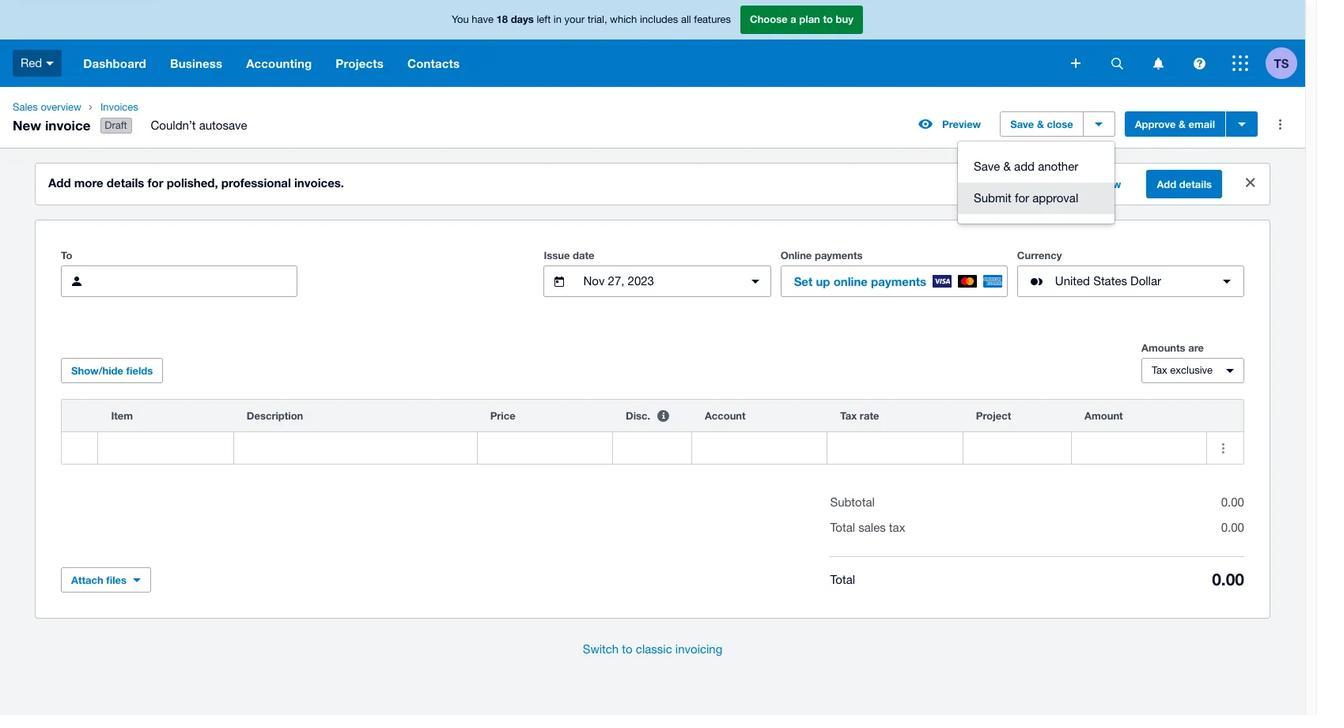 Task type: describe. For each thing, give the bounding box(es) containing it.
more invoice options image
[[1264, 108, 1296, 140]]

attach files
[[71, 574, 127, 587]]

amounts are
[[1142, 342, 1204, 355]]

for for skip for now
[[1084, 178, 1098, 191]]

business
[[170, 56, 222, 70]]

you
[[452, 14, 469, 26]]

for for submit for approval
[[1015, 192, 1029, 205]]

description
[[247, 410, 303, 423]]

trial,
[[588, 14, 607, 26]]

left
[[537, 14, 551, 26]]

red button
[[0, 40, 71, 87]]

approve
[[1135, 118, 1176, 131]]

details inside button
[[1179, 178, 1212, 191]]

show/hide fields
[[71, 365, 153, 377]]

tax rate
[[840, 410, 879, 423]]

business button
[[158, 40, 234, 87]]

close image
[[1235, 167, 1267, 199]]

submit for approval
[[974, 192, 1078, 205]]

approve & email button
[[1125, 112, 1225, 137]]

subtotal
[[830, 496, 875, 510]]

list box containing save & add another
[[958, 142, 1115, 224]]

account
[[705, 410, 746, 423]]

disc.
[[626, 410, 650, 423]]

switch to classic invoicing
[[583, 643, 723, 657]]

skip for now button
[[1050, 172, 1131, 197]]

To text field
[[99, 267, 297, 297]]

online
[[834, 275, 868, 289]]

invoice line item list element
[[61, 400, 1244, 465]]

dashboard
[[83, 56, 146, 70]]

preview
[[942, 118, 981, 131]]

add details button
[[1147, 170, 1222, 199]]

are
[[1188, 342, 1204, 355]]

contacts
[[407, 56, 460, 70]]

preview button
[[909, 112, 991, 137]]

save & close
[[1010, 118, 1073, 131]]

amount
[[1085, 410, 1123, 423]]

0.00 for subtotal
[[1221, 496, 1244, 510]]

dollar
[[1131, 275, 1161, 288]]

0 horizontal spatial for
[[148, 176, 163, 190]]

choose
[[750, 13, 788, 26]]

united
[[1055, 275, 1090, 288]]

show/hide
[[71, 365, 123, 377]]

save & add another button
[[958, 151, 1115, 183]]

& for email
[[1179, 118, 1186, 131]]

add for add more details for polished, professional invoices.
[[48, 176, 71, 190]]

professional
[[221, 176, 291, 190]]

united states dollar button
[[1017, 266, 1244, 298]]

invoices.
[[294, 176, 344, 190]]

& for close
[[1037, 118, 1044, 131]]

skip
[[1060, 178, 1081, 191]]

submit for approval button
[[958, 183, 1115, 214]]

united states dollar
[[1055, 275, 1161, 288]]

currency
[[1017, 249, 1062, 262]]

issue
[[544, 249, 570, 262]]

more information on discount image
[[647, 400, 679, 432]]

invoices link
[[94, 100, 260, 116]]

none field inside invoice line item list element
[[98, 433, 233, 464]]

tax for tax exclusive
[[1152, 365, 1167, 377]]

item
[[111, 410, 133, 423]]

another
[[1038, 160, 1078, 173]]

in
[[554, 14, 562, 26]]

more line item options image
[[1208, 433, 1239, 464]]

sales overview link
[[6, 100, 88, 116]]

add for add details
[[1157, 178, 1177, 191]]

2 vertical spatial 0.00
[[1212, 570, 1244, 590]]

more date options image
[[739, 266, 771, 298]]

states
[[1093, 275, 1127, 288]]

tax
[[889, 521, 905, 535]]

polished,
[[167, 176, 218, 190]]

choose a plan to buy
[[750, 13, 854, 26]]

includes
[[640, 14, 678, 26]]

plan
[[799, 13, 820, 26]]

couldn't autosave
[[151, 119, 247, 132]]

more
[[74, 176, 103, 190]]

set up online payments button
[[781, 266, 1008, 298]]

to inside banner
[[823, 13, 833, 26]]

total for total
[[830, 573, 855, 587]]

switch to classic invoicing button
[[570, 635, 735, 666]]

now
[[1101, 178, 1121, 191]]

attach
[[71, 574, 103, 587]]

your
[[565, 14, 585, 26]]

18
[[497, 13, 508, 26]]

0 vertical spatial payments
[[815, 249, 863, 262]]

save & close button
[[1000, 112, 1084, 137]]



Task type: locate. For each thing, give the bounding box(es) containing it.
1 total from the top
[[830, 521, 855, 535]]

draft
[[105, 120, 127, 131]]

online payments
[[781, 249, 863, 262]]

details right more
[[107, 176, 144, 190]]

autosave
[[199, 119, 247, 132]]

1 vertical spatial total
[[830, 573, 855, 587]]

Inventory item text field
[[98, 434, 233, 464]]

set
[[794, 275, 813, 289]]

switch
[[583, 643, 619, 657]]

& inside button
[[1004, 160, 1011, 173]]

for inside skip for now 'button'
[[1084, 178, 1098, 191]]

sales
[[13, 101, 38, 113]]

save
[[1010, 118, 1034, 131], [974, 160, 1000, 173]]

1 horizontal spatial &
[[1037, 118, 1044, 131]]

Price field
[[478, 434, 612, 464]]

tax left the rate
[[840, 410, 857, 423]]

ts button
[[1266, 40, 1305, 87]]

ts
[[1274, 56, 1289, 70]]

details
[[107, 176, 144, 190], [1179, 178, 1212, 191]]

projects
[[336, 56, 384, 70]]

1 vertical spatial payments
[[871, 275, 926, 289]]

add
[[48, 176, 71, 190], [1157, 178, 1177, 191]]

tax down the amounts
[[1152, 365, 1167, 377]]

days
[[511, 13, 534, 26]]

0 horizontal spatial tax
[[840, 410, 857, 423]]

projects button
[[324, 40, 396, 87]]

invoice
[[45, 117, 91, 133]]

1 vertical spatial to
[[622, 643, 633, 657]]

1 vertical spatial tax
[[840, 410, 857, 423]]

0 vertical spatial total
[[830, 521, 855, 535]]

svg image inside red popup button
[[46, 62, 54, 65]]

& left close
[[1037, 118, 1044, 131]]

to
[[61, 249, 72, 262]]

0 horizontal spatial details
[[107, 176, 144, 190]]

0 vertical spatial 0.00
[[1221, 496, 1244, 510]]

approve & email
[[1135, 118, 1215, 131]]

to right switch
[[622, 643, 633, 657]]

list box
[[958, 142, 1115, 224]]

& for add
[[1004, 160, 1011, 173]]

online
[[781, 249, 812, 262]]

files
[[106, 574, 127, 587]]

1 horizontal spatial save
[[1010, 118, 1034, 131]]

banner
[[0, 0, 1305, 87]]

Description text field
[[234, 434, 477, 464]]

payments up online
[[815, 249, 863, 262]]

save inside button
[[1010, 118, 1034, 131]]

0 horizontal spatial &
[[1004, 160, 1011, 173]]

0.00
[[1221, 496, 1244, 510], [1221, 521, 1244, 535], [1212, 570, 1244, 590]]

2 total from the top
[[830, 573, 855, 587]]

have
[[472, 14, 494, 26]]

add details
[[1157, 178, 1212, 191]]

overview
[[41, 101, 81, 113]]

add
[[1014, 160, 1035, 173]]

set up online payments
[[794, 275, 926, 289]]

rate
[[860, 410, 879, 423]]

2 horizontal spatial for
[[1084, 178, 1098, 191]]

a
[[791, 13, 796, 26]]

all
[[681, 14, 691, 26]]

payments right online
[[871, 275, 926, 289]]

1 vertical spatial 0.00
[[1221, 521, 1244, 535]]

to inside switch to classic invoicing button
[[622, 643, 633, 657]]

new
[[13, 117, 41, 133]]

for
[[148, 176, 163, 190], [1084, 178, 1098, 191], [1015, 192, 1029, 205]]

for inside submit for approval button
[[1015, 192, 1029, 205]]

contacts button
[[396, 40, 472, 87]]

Issue date text field
[[582, 267, 733, 297]]

you have 18 days left in your trial, which includes all features
[[452, 13, 731, 26]]

svg image
[[1233, 55, 1248, 71], [1111, 57, 1123, 69], [1193, 57, 1205, 69], [1071, 59, 1081, 68]]

save & add another
[[974, 160, 1078, 173]]

0 vertical spatial save
[[1010, 118, 1034, 131]]

for left now
[[1084, 178, 1098, 191]]

save for save & add another
[[974, 160, 1000, 173]]

total down subtotal
[[830, 521, 855, 535]]

email
[[1189, 118, 1215, 131]]

total sales tax
[[830, 521, 905, 535]]

submit
[[974, 192, 1012, 205]]

exclusive
[[1170, 365, 1213, 377]]

0.00 for total sales tax
[[1221, 521, 1244, 535]]

for right the submit
[[1015, 192, 1029, 205]]

1 horizontal spatial svg image
[[1153, 57, 1163, 69]]

group
[[958, 142, 1115, 224]]

new invoice
[[13, 117, 91, 133]]

tax exclusive
[[1152, 365, 1213, 377]]

banner containing ts
[[0, 0, 1305, 87]]

price
[[490, 410, 516, 423]]

1 horizontal spatial add
[[1157, 178, 1177, 191]]

total
[[830, 521, 855, 535], [830, 573, 855, 587]]

issue date
[[544, 249, 594, 262]]

0 vertical spatial to
[[823, 13, 833, 26]]

total down total sales tax
[[830, 573, 855, 587]]

0 horizontal spatial to
[[622, 643, 633, 657]]

tax inside invoice line item list element
[[840, 410, 857, 423]]

group containing save & add another
[[958, 142, 1115, 224]]

1 horizontal spatial details
[[1179, 178, 1212, 191]]

total for total sales tax
[[830, 521, 855, 535]]

invoices
[[100, 101, 138, 113]]

add inside button
[[1157, 178, 1177, 191]]

None field
[[98, 433, 233, 464]]

0 horizontal spatial save
[[974, 160, 1000, 173]]

date
[[573, 249, 594, 262]]

2 horizontal spatial &
[[1179, 118, 1186, 131]]

close
[[1047, 118, 1073, 131]]

0 horizontal spatial svg image
[[46, 62, 54, 65]]

save inside button
[[974, 160, 1000, 173]]

couldn't
[[151, 119, 196, 132]]

invoicing
[[676, 643, 723, 657]]

svg image right red
[[46, 62, 54, 65]]

1 horizontal spatial to
[[823, 13, 833, 26]]

svg image up 'approve'
[[1153, 57, 1163, 69]]

0 vertical spatial tax
[[1152, 365, 1167, 377]]

1 vertical spatial save
[[974, 160, 1000, 173]]

amounts
[[1142, 342, 1186, 355]]

Amount field
[[1072, 434, 1207, 464]]

tax for tax rate
[[840, 410, 857, 423]]

& left add
[[1004, 160, 1011, 173]]

1 horizontal spatial for
[[1015, 192, 1029, 205]]

to left "buy"
[[823, 13, 833, 26]]

skip for now
[[1060, 178, 1121, 191]]

save up the submit
[[974, 160, 1000, 173]]

0 horizontal spatial add
[[48, 176, 71, 190]]

svg image
[[1153, 57, 1163, 69], [46, 62, 54, 65]]

add left more
[[48, 176, 71, 190]]

0 horizontal spatial payments
[[815, 249, 863, 262]]

save for save & close
[[1010, 118, 1034, 131]]

sales overview
[[13, 101, 81, 113]]

up
[[816, 275, 830, 289]]

attach files button
[[61, 568, 151, 593]]

1 horizontal spatial payments
[[871, 275, 926, 289]]

sales
[[859, 521, 886, 535]]

buy
[[836, 13, 854, 26]]

project
[[976, 410, 1011, 423]]

features
[[694, 14, 731, 26]]

save left close
[[1010, 118, 1034, 131]]

payments inside popup button
[[871, 275, 926, 289]]

tax inside popup button
[[1152, 365, 1167, 377]]

add right now
[[1157, 178, 1177, 191]]

more line item options element
[[1208, 400, 1244, 432]]

tax exclusive button
[[1142, 358, 1244, 384]]

add more details for polished, professional invoices. status
[[36, 164, 1270, 205]]

show/hide fields button
[[61, 358, 163, 384]]

classic
[[636, 643, 672, 657]]

1 horizontal spatial tax
[[1152, 365, 1167, 377]]

dashboard link
[[71, 40, 158, 87]]

accounting button
[[234, 40, 324, 87]]

tax
[[1152, 365, 1167, 377], [840, 410, 857, 423]]

details left close icon
[[1179, 178, 1212, 191]]

for left polished,
[[148, 176, 163, 190]]

contact element
[[61, 266, 298, 298]]

add more details for polished, professional invoices.
[[48, 176, 344, 190]]

approval
[[1033, 192, 1078, 205]]

& left email
[[1179, 118, 1186, 131]]



Task type: vqa. For each thing, say whether or not it's contained in the screenshot.
the 'member'
no



